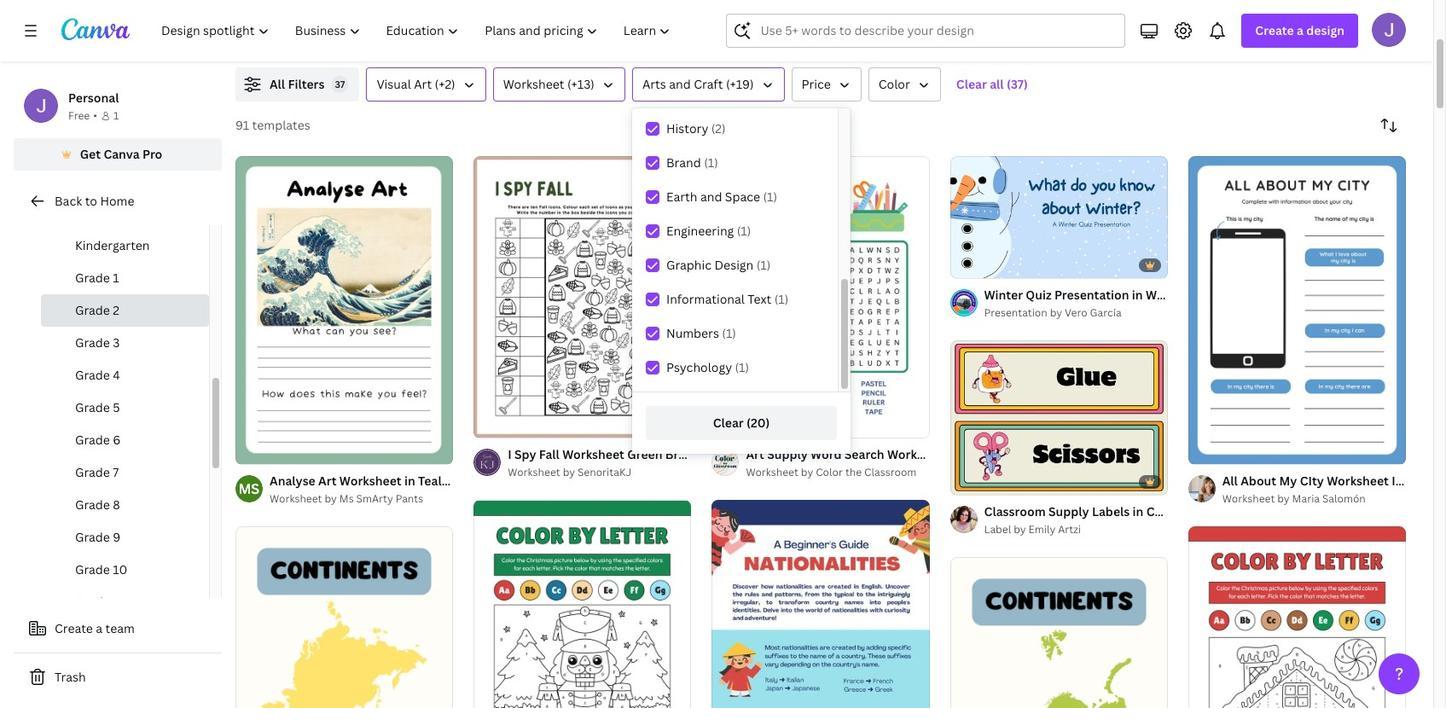 Task type: describe. For each thing, give the bounding box(es) containing it.
by inside classroom supply labels in colorful retro  style label by emily artzi
[[1014, 522, 1027, 537]]

of for classroom supply labels in colorful retro  style
[[970, 475, 979, 488]]

labels
[[1093, 504, 1130, 520]]

grade for grade 11
[[75, 594, 110, 610]]

engineering (1)
[[667, 223, 751, 239]]

(1) right design
[[757, 257, 771, 273]]

(+2)
[[435, 76, 456, 92]]

worksheet inside worksheet by color the classroom link
[[746, 466, 799, 480]]

grade 1
[[75, 270, 119, 286]]

by inside i spy fall worksheet green brown worksheet by senoritakj
[[563, 466, 575, 480]]

create a team
[[55, 621, 135, 637]]

worksheet by ms smarty pants link
[[270, 491, 453, 508]]

1 vertical spatial presentation
[[985, 306, 1048, 320]]

clear all (37) button
[[948, 67, 1037, 102]]

supply
[[1049, 504, 1090, 520]]

informational
[[667, 291, 745, 307]]

(1) right brand
[[704, 155, 719, 171]]

space
[[725, 189, 761, 205]]

trash link
[[14, 661, 222, 695]]

a for team
[[96, 621, 103, 637]]

ms smarty pants image
[[236, 475, 263, 503]]

grade 9
[[75, 529, 121, 545]]

worksheet down the analyse
[[270, 492, 322, 506]]

history
[[667, 120, 709, 137]]

senoritakj
[[578, 466, 632, 480]]

free •
[[68, 108, 97, 123]]

grade 4 link
[[41, 359, 209, 392]]

style inside winter quiz presentation in white and blue illustrative style presentation by vero garcía
[[1303, 287, 1333, 303]]

2 inside 'link'
[[266, 444, 272, 457]]

top level navigation element
[[150, 14, 686, 48]]

analyse art worksheet in teal blue basic style image
[[236, 156, 453, 464]]

by inside winter quiz presentation in white and blue illustrative style presentation by vero garcía
[[1051, 306, 1063, 320]]

back to home link
[[14, 184, 222, 219]]

(1) down space
[[737, 223, 751, 239]]

arts and craft (+19) button
[[632, 67, 785, 102]]

white inside all about my city worksheet in white a worksheet by maria salomón
[[1407, 473, 1441, 489]]

price button
[[792, 67, 862, 102]]

i spy fall worksheet green brown image
[[474, 156, 692, 438]]

brown
[[666, 447, 703, 463]]

(37)
[[1007, 76, 1028, 92]]

1 for classroom supply labels in colorful retro  style
[[963, 475, 968, 488]]

nationalities infographic in white blue cute fun style image
[[712, 501, 930, 709]]

grade 10 link
[[41, 554, 209, 586]]

grade 8 link
[[41, 489, 209, 522]]

(1) down informational text (1)
[[722, 325, 737, 341]]

create for create a design
[[1256, 22, 1295, 38]]

green
[[628, 447, 663, 463]]

fall
[[539, 447, 560, 463]]

earth and space (1)
[[667, 189, 778, 205]]

worksheet by maria salomón link
[[1223, 491, 1407, 508]]

0 horizontal spatial 2
[[113, 302, 120, 318]]

maria
[[1293, 492, 1321, 506]]

grade 11 link
[[41, 586, 209, 619]]

worksheet up worksheet by senoritakj link
[[563, 447, 625, 463]]

emily
[[1029, 522, 1056, 537]]

grade 9 link
[[41, 522, 209, 554]]

continents world europe document in green blue white illustrative style image
[[951, 558, 1168, 709]]

visual art (+2) button
[[367, 67, 486, 102]]

i spy fall worksheet green brown worksheet by senoritakj
[[508, 447, 703, 480]]

1 horizontal spatial 4
[[981, 475, 987, 488]]

1 for winter quiz presentation in white and blue illustrative style
[[963, 258, 968, 271]]

1 of 4 link
[[951, 341, 1168, 495]]

clear for clear all (37)
[[957, 76, 988, 92]]

by inside all about my city worksheet in white a worksheet by maria salomón
[[1278, 492, 1290, 506]]

style inside classroom supply labels in colorful retro  style label by emily artzi
[[1232, 504, 1262, 520]]

history (2)
[[667, 120, 726, 137]]

basic
[[474, 473, 505, 489]]

teal
[[418, 473, 442, 489]]

colorful
[[1147, 504, 1195, 520]]

color inside button
[[879, 76, 911, 92]]

of for winter quiz presentation in white and blue illustrative style
[[970, 258, 979, 271]]

home
[[100, 193, 134, 209]]

artzi
[[1059, 522, 1082, 537]]

art for analyse
[[318, 473, 337, 489]]

classroom supply labels in colorful retro  style link
[[985, 503, 1262, 522]]

by inside the analyse art worksheet in teal blue basic style worksheet by ms smarty pants
[[325, 492, 337, 506]]

presentation by vero garcía link
[[985, 305, 1168, 322]]

•
[[93, 108, 97, 123]]

back
[[55, 193, 82, 209]]

grade for grade 6
[[75, 432, 110, 448]]

brand (1)
[[667, 155, 719, 171]]

all filters
[[270, 76, 325, 92]]

about
[[1241, 473, 1277, 489]]

1 of 4
[[963, 475, 987, 488]]

Sort by button
[[1373, 108, 1407, 143]]

canva
[[104, 146, 140, 162]]

all about my city worksheet in white a link
[[1223, 472, 1447, 491]]

grade for grade 8
[[75, 497, 110, 513]]

91 templates
[[236, 117, 310, 133]]

worksheet (+13) button
[[493, 67, 626, 102]]

grade 8
[[75, 497, 120, 513]]

worksheet by senoritakj link
[[508, 465, 692, 482]]

pre-school link
[[41, 197, 209, 230]]

create a design button
[[1242, 14, 1359, 48]]

grade 1 link
[[41, 262, 209, 295]]

back to home
[[55, 193, 134, 209]]

art for visual
[[414, 76, 432, 92]]

grade for grade 4
[[75, 367, 110, 383]]

to
[[85, 193, 97, 209]]

20
[[981, 258, 993, 271]]

grade for grade 1
[[75, 270, 110, 286]]

and inside winter quiz presentation in white and blue illustrative style presentation by vero garcía
[[1183, 287, 1205, 303]]

37
[[335, 78, 345, 90]]

by left "the"
[[801, 466, 814, 480]]

brand
[[667, 155, 702, 171]]

text
[[748, 291, 772, 307]]

visual
[[377, 76, 411, 92]]

grade for grade 7
[[75, 464, 110, 481]]

11
[[113, 594, 126, 610]]

a
[[1443, 473, 1447, 489]]

grade for grade 9
[[75, 529, 110, 545]]

templates
[[252, 117, 310, 133]]

arts
[[643, 76, 667, 92]]

get canva pro
[[80, 146, 162, 162]]

0 horizontal spatial classroom
[[865, 466, 917, 480]]

illustrative
[[1237, 287, 1300, 303]]

classroom inside classroom supply labels in colorful retro  style label by emily artzi
[[985, 504, 1046, 520]]



Task type: vqa. For each thing, say whether or not it's contained in the screenshot.


Task type: locate. For each thing, give the bounding box(es) containing it.
1 vertical spatial clear
[[713, 415, 744, 431]]

1 vertical spatial color
[[816, 466, 843, 480]]

1 vertical spatial and
[[701, 189, 723, 205]]

0 vertical spatial art
[[414, 76, 432, 92]]

price
[[802, 76, 831, 92]]

grade down grade 1
[[75, 302, 110, 318]]

grade left 5
[[75, 399, 110, 416]]

1 vertical spatial create
[[55, 621, 93, 637]]

i spy fall worksheet green brown link
[[508, 446, 703, 465]]

art inside the analyse art worksheet in teal blue basic style worksheet by ms smarty pants
[[318, 473, 337, 489]]

0 vertical spatial create
[[1256, 22, 1295, 38]]

of
[[970, 258, 979, 271], [255, 444, 264, 457], [970, 475, 979, 488]]

in right labels
[[1133, 504, 1144, 520]]

1 horizontal spatial all
[[1223, 473, 1239, 489]]

37 filter options selected element
[[332, 76, 349, 93]]

craft
[[694, 76, 724, 92]]

1 horizontal spatial art
[[414, 76, 432, 92]]

classroom supply labels in colorful retro  style image
[[951, 341, 1168, 495]]

blue left illustrative
[[1208, 287, 1234, 303]]

1 vertical spatial style
[[508, 473, 538, 489]]

grade left "6"
[[75, 432, 110, 448]]

worksheet down about
[[1223, 492, 1276, 506]]

4 up label
[[981, 475, 987, 488]]

5 grade from the top
[[75, 399, 110, 416]]

trash
[[55, 669, 86, 685]]

grade 2
[[75, 302, 120, 318]]

city
[[1301, 473, 1325, 489]]

a inside button
[[96, 621, 103, 637]]

2 vertical spatial and
[[1183, 287, 1205, 303]]

art left (+2)
[[414, 76, 432, 92]]

91
[[236, 117, 249, 133]]

create
[[1256, 22, 1295, 38], [55, 621, 93, 637]]

a left design on the right top of page
[[1298, 22, 1304, 38]]

classroom supply labels in colorful retro  style label by emily artzi
[[985, 504, 1262, 537]]

by right label
[[1014, 522, 1027, 537]]

analyse
[[270, 473, 316, 489]]

winter quiz presentation in white and blue illustrative style image
[[951, 156, 1168, 278]]

1 vertical spatial blue
[[445, 473, 471, 489]]

classroom right "the"
[[865, 466, 917, 480]]

clear inside button
[[957, 76, 988, 92]]

engineering
[[667, 223, 734, 239]]

7
[[113, 464, 119, 481]]

art right the analyse
[[318, 473, 337, 489]]

1 horizontal spatial classroom
[[985, 504, 1046, 520]]

continents world asia document in yellow blue white illustrative style image
[[236, 527, 453, 709]]

clear left (20)
[[713, 415, 744, 431]]

(1) right the text on the right of page
[[775, 291, 789, 307]]

0 vertical spatial a
[[1298, 22, 1304, 38]]

filters
[[288, 76, 325, 92]]

by left ms
[[325, 492, 337, 506]]

grade for grade 5
[[75, 399, 110, 416]]

1 vertical spatial in
[[405, 473, 415, 489]]

and for space
[[701, 189, 723, 205]]

grade left 10
[[75, 562, 110, 578]]

all left about
[[1223, 473, 1239, 489]]

all for all filters
[[270, 76, 285, 92]]

my
[[1280, 473, 1298, 489]]

1 vertical spatial of
[[255, 444, 264, 457]]

christmas coloring page activity worksheet in green and white festive and lined style image
[[474, 501, 692, 709]]

grade 3
[[75, 335, 120, 351]]

in for colorful
[[1133, 504, 1144, 520]]

0 vertical spatial presentation
[[1055, 287, 1130, 303]]

0 vertical spatial 2
[[113, 302, 120, 318]]

2 vertical spatial style
[[1232, 504, 1262, 520]]

all for all about my city worksheet in white a worksheet by maria salomón
[[1223, 473, 1239, 489]]

color right price button
[[879, 76, 911, 92]]

by left senoritakj
[[563, 466, 575, 480]]

and inside button
[[669, 76, 691, 92]]

pro
[[143, 146, 162, 162]]

None search field
[[727, 14, 1126, 48]]

color
[[879, 76, 911, 92], [816, 466, 843, 480]]

2 horizontal spatial and
[[1183, 287, 1205, 303]]

1 horizontal spatial color
[[879, 76, 911, 92]]

4 up 5
[[113, 367, 120, 383]]

of inside 'link'
[[255, 444, 264, 457]]

1 vertical spatial a
[[96, 621, 103, 637]]

worksheet up "salomón"
[[1328, 473, 1390, 489]]

grade 6
[[75, 432, 121, 448]]

in
[[1392, 473, 1404, 489]]

0 vertical spatial of
[[970, 258, 979, 271]]

5
[[113, 399, 120, 416]]

7 grade from the top
[[75, 464, 110, 481]]

in up presentation by vero garcía link
[[1133, 287, 1144, 303]]

jacob simon image
[[1373, 13, 1407, 47]]

2 up the analyse
[[266, 444, 272, 457]]

grade for grade 10
[[75, 562, 110, 578]]

and for craft
[[669, 76, 691, 92]]

create down grade 11
[[55, 621, 93, 637]]

(+13)
[[568, 76, 595, 92]]

6 grade from the top
[[75, 432, 110, 448]]

pants
[[396, 492, 424, 506]]

in for teal
[[405, 473, 415, 489]]

0 horizontal spatial and
[[669, 76, 691, 92]]

0 horizontal spatial a
[[96, 621, 103, 637]]

clear for clear (20)
[[713, 415, 744, 431]]

1 horizontal spatial a
[[1298, 22, 1304, 38]]

in inside classroom supply labels in colorful retro  style label by emily artzi
[[1133, 504, 1144, 520]]

presentation up garcía
[[1055, 287, 1130, 303]]

salomón
[[1323, 492, 1366, 506]]

quiz
[[1026, 287, 1052, 303]]

worksheet left the (+13)
[[503, 76, 565, 92]]

in for white
[[1133, 287, 1144, 303]]

10
[[113, 562, 128, 578]]

winter quiz presentation in white and blue illustrative style presentation by vero garcía
[[985, 287, 1333, 320]]

grade down grade 3
[[75, 367, 110, 383]]

art inside visual art (+2) button
[[414, 76, 432, 92]]

1 horizontal spatial white
[[1407, 473, 1441, 489]]

all
[[990, 76, 1004, 92]]

clear inside button
[[713, 415, 744, 431]]

2 up 3
[[113, 302, 120, 318]]

and right earth
[[701, 189, 723, 205]]

in inside the analyse art worksheet in teal blue basic style worksheet by ms smarty pants
[[405, 473, 415, 489]]

1 of 2 link
[[236, 156, 453, 464]]

of for analyse art worksheet in teal blue basic style
[[255, 444, 264, 457]]

a inside dropdown button
[[1298, 22, 1304, 38]]

design
[[1307, 22, 1345, 38]]

1 inside grade 1 link
[[113, 270, 119, 286]]

2 horizontal spatial style
[[1303, 287, 1333, 303]]

grade up grade 2
[[75, 270, 110, 286]]

1 vertical spatial 4
[[981, 475, 987, 488]]

0 horizontal spatial art
[[318, 473, 337, 489]]

grade
[[75, 270, 110, 286], [75, 302, 110, 318], [75, 335, 110, 351], [75, 367, 110, 383], [75, 399, 110, 416], [75, 432, 110, 448], [75, 464, 110, 481], [75, 497, 110, 513], [75, 529, 110, 545], [75, 562, 110, 578], [75, 594, 110, 610]]

0 horizontal spatial 4
[[113, 367, 120, 383]]

1 vertical spatial classroom
[[985, 504, 1046, 520]]

2
[[113, 302, 120, 318], [266, 444, 272, 457]]

ms link
[[236, 475, 263, 503]]

graphic design (1)
[[667, 257, 771, 273]]

arts and craft (+19)
[[643, 76, 754, 92]]

and right arts
[[669, 76, 691, 92]]

personal
[[68, 90, 119, 106]]

grade 7 link
[[41, 457, 209, 489]]

grade left 9
[[75, 529, 110, 545]]

(+19)
[[726, 76, 754, 92]]

1 of 20 link
[[951, 156, 1168, 278]]

christmas coloring page activity worksheet in red and white festive and lined style image
[[1189, 527, 1407, 709]]

0 vertical spatial 4
[[113, 367, 120, 383]]

0 vertical spatial all
[[270, 76, 285, 92]]

in inside winter quiz presentation in white and blue illustrative style presentation by vero garcía
[[1133, 287, 1144, 303]]

6
[[113, 432, 121, 448]]

all left 'filters'
[[270, 76, 285, 92]]

0 horizontal spatial presentation
[[985, 306, 1048, 320]]

0 vertical spatial in
[[1133, 287, 1144, 303]]

Search search field
[[761, 15, 1115, 47]]

1 vertical spatial 2
[[266, 444, 272, 457]]

(1)
[[704, 155, 719, 171], [764, 189, 778, 205], [737, 223, 751, 239], [757, 257, 771, 273], [775, 291, 789, 307], [722, 325, 737, 341], [735, 359, 750, 376]]

grade inside 'link'
[[75, 432, 110, 448]]

create inside create a design dropdown button
[[1256, 22, 1295, 38]]

white inside winter quiz presentation in white and blue illustrative style presentation by vero garcía
[[1146, 287, 1180, 303]]

style right illustrative
[[1303, 287, 1333, 303]]

1 horizontal spatial style
[[1232, 504, 1262, 520]]

0 vertical spatial color
[[879, 76, 911, 92]]

grade left the 8
[[75, 497, 110, 513]]

worksheet up smarty
[[340, 473, 402, 489]]

create inside create a team button
[[55, 621, 93, 637]]

a for design
[[1298, 22, 1304, 38]]

style down 'spy'
[[508, 473, 538, 489]]

grade up create a team at the bottom
[[75, 594, 110, 610]]

0 horizontal spatial all
[[270, 76, 285, 92]]

numbers
[[667, 325, 720, 341]]

grade 5 link
[[41, 392, 209, 424]]

1 horizontal spatial 2
[[266, 444, 272, 457]]

3
[[113, 335, 120, 351]]

smarty
[[356, 492, 393, 506]]

vero
[[1065, 306, 1088, 320]]

grade 3 link
[[41, 327, 209, 359]]

1 vertical spatial art
[[318, 473, 337, 489]]

by left vero
[[1051, 306, 1063, 320]]

team
[[105, 621, 135, 637]]

1 horizontal spatial blue
[[1208, 287, 1234, 303]]

2 grade from the top
[[75, 302, 110, 318]]

in
[[1133, 287, 1144, 303], [405, 473, 415, 489], [1133, 504, 1144, 520]]

1 inside the 1 of 20 link
[[963, 258, 968, 271]]

8 grade from the top
[[75, 497, 110, 513]]

(1) right space
[[764, 189, 778, 205]]

11 grade from the top
[[75, 594, 110, 610]]

1 inside 1 of 4 link
[[963, 475, 968, 488]]

grade left 7
[[75, 464, 110, 481]]

psychology (1)
[[667, 359, 750, 376]]

create for create a team
[[55, 621, 93, 637]]

worksheet by color the classroom link
[[746, 465, 930, 482]]

10 grade from the top
[[75, 562, 110, 578]]

all
[[270, 76, 285, 92], [1223, 473, 1239, 489]]

clear (20)
[[713, 415, 770, 431]]

ms
[[340, 492, 354, 506]]

0 horizontal spatial style
[[508, 473, 538, 489]]

free
[[68, 108, 90, 123]]

grade 6 link
[[41, 424, 209, 457]]

all about my city worksheet in white a worksheet by maria salomón
[[1223, 473, 1447, 506]]

presentation down winter
[[985, 306, 1048, 320]]

1 horizontal spatial create
[[1256, 22, 1295, 38]]

spy
[[515, 447, 537, 463]]

0 horizontal spatial blue
[[445, 473, 471, 489]]

blue right teal
[[445, 473, 471, 489]]

2 vertical spatial in
[[1133, 504, 1144, 520]]

1 for analyse art worksheet in teal blue basic style
[[248, 444, 253, 457]]

style inside the analyse art worksheet in teal blue basic style worksheet by ms smarty pants
[[508, 473, 538, 489]]

grade for grade 3
[[75, 335, 110, 351]]

4 grade from the top
[[75, 367, 110, 383]]

blue inside winter quiz presentation in white and blue illustrative style presentation by vero garcía
[[1208, 287, 1234, 303]]

winter
[[985, 287, 1024, 303]]

design
[[715, 257, 754, 273]]

0 horizontal spatial clear
[[713, 415, 744, 431]]

numbers (1)
[[667, 325, 737, 341]]

all inside all about my city worksheet in white a worksheet by maria salomón
[[1223, 473, 1239, 489]]

1 horizontal spatial presentation
[[1055, 287, 1130, 303]]

1 horizontal spatial clear
[[957, 76, 988, 92]]

blue inside the analyse art worksheet in teal blue basic style worksheet by ms smarty pants
[[445, 473, 471, 489]]

2 vertical spatial of
[[970, 475, 979, 488]]

worksheet down 'spy'
[[508, 466, 561, 480]]

kindergarten link
[[41, 230, 209, 262]]

0 vertical spatial white
[[1146, 287, 1180, 303]]

1 of 20
[[963, 258, 993, 271]]

worksheet inside worksheet (+13) button
[[503, 76, 565, 92]]

get
[[80, 146, 101, 162]]

ms smarty pants element
[[236, 475, 263, 503]]

and
[[669, 76, 691, 92], [701, 189, 723, 205], [1183, 287, 1205, 303]]

0 horizontal spatial create
[[55, 621, 93, 637]]

in up pants
[[405, 473, 415, 489]]

worksheet
[[503, 76, 565, 92], [563, 447, 625, 463], [508, 466, 561, 480], [746, 466, 799, 480], [340, 473, 402, 489], [1328, 473, 1390, 489], [270, 492, 322, 506], [1223, 492, 1276, 506]]

grade 5
[[75, 399, 120, 416]]

1 horizontal spatial and
[[701, 189, 723, 205]]

color left "the"
[[816, 466, 843, 480]]

and left illustrative
[[1183, 287, 1205, 303]]

0 horizontal spatial color
[[816, 466, 843, 480]]

art supply word search worksheet in red green illustrated style image
[[712, 156, 930, 438]]

0 horizontal spatial white
[[1146, 287, 1180, 303]]

(1) right the psychology
[[735, 359, 750, 376]]

earth
[[667, 189, 698, 205]]

get canva pro button
[[14, 138, 222, 171]]

analyse art worksheet in teal blue basic style worksheet by ms smarty pants
[[270, 473, 538, 506]]

0 vertical spatial classroom
[[865, 466, 917, 480]]

grade 10
[[75, 562, 128, 578]]

1 vertical spatial white
[[1407, 473, 1441, 489]]

create left design on the right top of page
[[1256, 22, 1295, 38]]

(20)
[[747, 415, 770, 431]]

0 vertical spatial blue
[[1208, 287, 1234, 303]]

grade for grade 2
[[75, 302, 110, 318]]

style down about
[[1232, 504, 1262, 520]]

0 vertical spatial and
[[669, 76, 691, 92]]

pre-
[[75, 205, 99, 221]]

0 vertical spatial clear
[[957, 76, 988, 92]]

(2)
[[712, 120, 726, 137]]

classroom up label
[[985, 504, 1046, 520]]

create a team button
[[14, 612, 222, 646]]

worksheet down (20)
[[746, 466, 799, 480]]

1 vertical spatial all
[[1223, 473, 1239, 489]]

a left team
[[96, 621, 103, 637]]

all about my city worksheet in white and blue simple style image
[[1189, 156, 1407, 464]]

0 vertical spatial style
[[1303, 287, 1333, 303]]

pre-school
[[75, 205, 137, 221]]

1 inside 1 of 2 'link'
[[248, 444, 253, 457]]

1 of 2
[[248, 444, 272, 457]]

classroom
[[865, 466, 917, 480], [985, 504, 1046, 520]]

1 grade from the top
[[75, 270, 110, 286]]

9
[[113, 529, 121, 545]]

3 grade from the top
[[75, 335, 110, 351]]

by down my
[[1278, 492, 1290, 506]]

clear left all
[[957, 76, 988, 92]]

9 grade from the top
[[75, 529, 110, 545]]

blue
[[1208, 287, 1234, 303], [445, 473, 471, 489]]

grade left 3
[[75, 335, 110, 351]]



